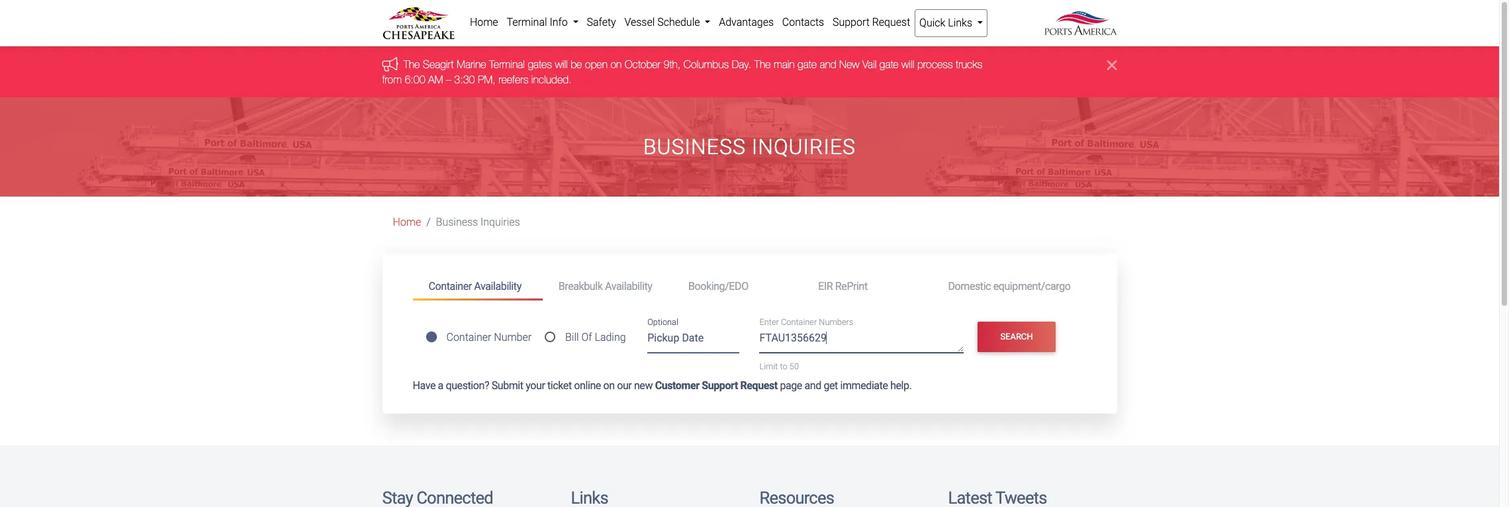Task type: describe. For each thing, give the bounding box(es) containing it.
1 the from the left
[[404, 59, 420, 70]]

lading
[[595, 331, 626, 344]]

breakbulk
[[559, 280, 603, 292]]

close image
[[1107, 57, 1117, 73]]

3:30
[[454, 73, 475, 85]]

page
[[780, 379, 802, 392]]

pm,
[[478, 73, 496, 85]]

1 gate from the left
[[798, 59, 817, 70]]

gates
[[528, 59, 552, 70]]

support request
[[833, 16, 911, 28]]

on inside the seagirt marine terminal gates will be open on october 9th, columbus day. the main gate and new vail gate will process trucks from 6:00 am – 3:30 pm, reefers included.
[[611, 59, 622, 70]]

6:00
[[405, 73, 425, 85]]

0 vertical spatial request
[[873, 16, 911, 28]]

the seagirt marine terminal gates will be open on october 9th, columbus day. the main gate and new vail gate will process trucks from 6:00 am – 3:30 pm, reefers included.
[[382, 59, 983, 85]]

safety
[[587, 16, 616, 28]]

october
[[625, 59, 661, 70]]

limit to 50
[[760, 361, 799, 371]]

a
[[438, 379, 444, 392]]

schedule
[[658, 16, 700, 28]]

booking/edo link
[[673, 274, 803, 299]]

info
[[550, 16, 568, 28]]

Enter Container Numbers text field
[[760, 330, 964, 353]]

50
[[790, 361, 799, 371]]

vessel schedule link
[[620, 9, 715, 36]]

the seagirt marine terminal gates will be open on october 9th, columbus day. the main gate and new vail gate will process trucks from 6:00 am – 3:30 pm, reefers included. alert
[[0, 47, 1500, 97]]

container for container availability
[[429, 280, 472, 292]]

eir reprint link
[[803, 274, 933, 299]]

vessel
[[625, 16, 655, 28]]

new
[[634, 379, 653, 392]]

1 horizontal spatial business inquiries
[[644, 134, 856, 160]]

contacts link
[[778, 9, 829, 36]]

customer
[[655, 379, 700, 392]]

reefers
[[499, 73, 529, 85]]

1 horizontal spatial support
[[833, 16, 870, 28]]

seagirt
[[423, 59, 454, 70]]

9th,
[[664, 59, 681, 70]]

support request link
[[829, 9, 915, 36]]

0 vertical spatial inquiries
[[752, 134, 856, 160]]

eir
[[819, 280, 833, 292]]

0 horizontal spatial support
[[702, 379, 738, 392]]

vessel schedule
[[625, 16, 703, 28]]

have
[[413, 379, 436, 392]]

help.
[[891, 379, 912, 392]]

quick links link
[[915, 9, 988, 37]]

container availability link
[[413, 274, 543, 301]]

1 vertical spatial inquiries
[[481, 216, 520, 229]]

reprint
[[836, 280, 868, 292]]

1 vertical spatial business
[[436, 216, 478, 229]]

bullhorn image
[[382, 57, 404, 71]]

enter container numbers
[[760, 317, 854, 327]]

number
[[494, 331, 532, 344]]

container number
[[447, 331, 532, 344]]

0 horizontal spatial home link
[[393, 216, 421, 229]]

online
[[574, 379, 601, 392]]

0 vertical spatial terminal
[[507, 16, 547, 28]]

1 vertical spatial business inquiries
[[436, 216, 520, 229]]

domestic equipment/cargo link
[[933, 274, 1087, 299]]

trucks
[[956, 59, 983, 70]]

booking/edo
[[689, 280, 749, 292]]

1 horizontal spatial home link
[[466, 9, 503, 36]]

ticket
[[548, 379, 572, 392]]

enter
[[760, 317, 779, 327]]

2 will from the left
[[902, 59, 915, 70]]

advantages link
[[715, 9, 778, 36]]

container for container number
[[447, 331, 492, 344]]

quick links
[[920, 17, 975, 29]]

1 vertical spatial container
[[781, 317, 817, 327]]

1 vertical spatial request
[[741, 379, 778, 392]]

be
[[571, 59, 582, 70]]



Task type: locate. For each thing, give the bounding box(es) containing it.
domestic
[[948, 280, 991, 292]]

0 horizontal spatial request
[[741, 379, 778, 392]]

and inside the seagirt marine terminal gates will be open on october 9th, columbus day. the main gate and new vail gate will process trucks from 6:00 am – 3:30 pm, reefers included.
[[820, 59, 837, 70]]

0 vertical spatial and
[[820, 59, 837, 70]]

request left quick
[[873, 16, 911, 28]]

our
[[617, 379, 632, 392]]

your
[[526, 379, 545, 392]]

marine
[[457, 59, 486, 70]]

1 vertical spatial on
[[604, 379, 615, 392]]

1 vertical spatial terminal
[[489, 59, 525, 70]]

0 horizontal spatial inquiries
[[481, 216, 520, 229]]

terminal up reefers
[[489, 59, 525, 70]]

quick
[[920, 17, 946, 29]]

included.
[[532, 73, 572, 85]]

breakbulk availability link
[[543, 274, 673, 299]]

0 vertical spatial home
[[470, 16, 498, 28]]

on
[[611, 59, 622, 70], [604, 379, 615, 392]]

terminal info
[[507, 16, 571, 28]]

container right enter
[[781, 317, 817, 327]]

2 availability from the left
[[605, 280, 653, 292]]

and left new
[[820, 59, 837, 70]]

availability for breakbulk availability
[[605, 280, 653, 292]]

domestic equipment/cargo
[[948, 280, 1071, 292]]

1 horizontal spatial availability
[[605, 280, 653, 292]]

open
[[585, 59, 608, 70]]

gate right main
[[798, 59, 817, 70]]

home link
[[466, 9, 503, 36], [393, 216, 421, 229]]

availability
[[474, 280, 522, 292], [605, 280, 653, 292]]

the seagirt marine terminal gates will be open on october 9th, columbus day. the main gate and new vail gate will process trucks from 6:00 am – 3:30 pm, reefers included. link
[[382, 59, 983, 85]]

1 availability from the left
[[474, 280, 522, 292]]

of
[[582, 331, 592, 344]]

2 the from the left
[[755, 59, 771, 70]]

0 horizontal spatial business inquiries
[[436, 216, 520, 229]]

home inside "link"
[[470, 16, 498, 28]]

gate right vail
[[880, 59, 899, 70]]

process
[[918, 59, 953, 70]]

columbus
[[684, 59, 729, 70]]

availability right breakbulk at bottom left
[[605, 280, 653, 292]]

0 horizontal spatial business
[[436, 216, 478, 229]]

container availability
[[429, 280, 522, 292]]

submit
[[492, 379, 524, 392]]

terminal left info
[[507, 16, 547, 28]]

0 vertical spatial business inquiries
[[644, 134, 856, 160]]

and left the get
[[805, 379, 822, 392]]

the up "6:00"
[[404, 59, 420, 70]]

0 horizontal spatial availability
[[474, 280, 522, 292]]

and
[[820, 59, 837, 70], [805, 379, 822, 392]]

limit
[[760, 361, 778, 371]]

home for the right 'home' "link"
[[470, 16, 498, 28]]

–
[[446, 73, 451, 85]]

container left number
[[447, 331, 492, 344]]

customer support request link
[[655, 379, 778, 392]]

links
[[948, 17, 973, 29]]

optional
[[648, 317, 679, 327]]

safety link
[[583, 9, 620, 36]]

on left our
[[604, 379, 615, 392]]

immediate
[[841, 379, 888, 392]]

get
[[824, 379, 838, 392]]

equipment/cargo
[[994, 280, 1071, 292]]

new
[[840, 59, 860, 70]]

the
[[404, 59, 420, 70], [755, 59, 771, 70]]

0 vertical spatial support
[[833, 16, 870, 28]]

home
[[470, 16, 498, 28], [393, 216, 421, 229]]

1 will from the left
[[555, 59, 568, 70]]

search button
[[978, 322, 1056, 352]]

1 vertical spatial home
[[393, 216, 421, 229]]

Optional text field
[[648, 327, 740, 353]]

1 horizontal spatial gate
[[880, 59, 899, 70]]

business
[[644, 134, 746, 160], [436, 216, 478, 229]]

have a question? submit your ticket online on our new customer support request page and get immediate help.
[[413, 379, 912, 392]]

search
[[1001, 332, 1033, 342]]

on right the open
[[611, 59, 622, 70]]

0 horizontal spatial the
[[404, 59, 420, 70]]

terminal
[[507, 16, 547, 28], [489, 59, 525, 70]]

vail
[[863, 59, 877, 70]]

advantages
[[719, 16, 774, 28]]

0 horizontal spatial will
[[555, 59, 568, 70]]

question?
[[446, 379, 489, 392]]

bill of lading
[[565, 331, 626, 344]]

1 horizontal spatial home
[[470, 16, 498, 28]]

the right day.
[[755, 59, 771, 70]]

breakbulk availability
[[559, 280, 653, 292]]

0 vertical spatial home link
[[466, 9, 503, 36]]

availability for container availability
[[474, 280, 522, 292]]

availability up the container number
[[474, 280, 522, 292]]

to
[[780, 361, 788, 371]]

0 horizontal spatial gate
[[798, 59, 817, 70]]

1 horizontal spatial the
[[755, 59, 771, 70]]

support right customer
[[702, 379, 738, 392]]

1 horizontal spatial will
[[902, 59, 915, 70]]

will left process
[[902, 59, 915, 70]]

0 vertical spatial business
[[644, 134, 746, 160]]

2 gate from the left
[[880, 59, 899, 70]]

1 horizontal spatial inquiries
[[752, 134, 856, 160]]

day.
[[732, 59, 752, 70]]

numbers
[[819, 317, 854, 327]]

container up the container number
[[429, 280, 472, 292]]

contacts
[[783, 16, 824, 28]]

support up new
[[833, 16, 870, 28]]

inquiries
[[752, 134, 856, 160], [481, 216, 520, 229]]

request down limit
[[741, 379, 778, 392]]

1 vertical spatial home link
[[393, 216, 421, 229]]

availability inside 'link'
[[605, 280, 653, 292]]

eir reprint
[[819, 280, 868, 292]]

2 vertical spatial container
[[447, 331, 492, 344]]

terminal inside the seagirt marine terminal gates will be open on october 9th, columbus day. the main gate and new vail gate will process trucks from 6:00 am – 3:30 pm, reefers included.
[[489, 59, 525, 70]]

container
[[429, 280, 472, 292], [781, 317, 817, 327], [447, 331, 492, 344]]

main
[[774, 59, 795, 70]]

0 vertical spatial container
[[429, 280, 472, 292]]

will left be
[[555, 59, 568, 70]]

terminal info link
[[503, 9, 583, 36]]

business inquiries
[[644, 134, 856, 160], [436, 216, 520, 229]]

bill
[[565, 331, 579, 344]]

request
[[873, 16, 911, 28], [741, 379, 778, 392]]

1 vertical spatial and
[[805, 379, 822, 392]]

will
[[555, 59, 568, 70], [902, 59, 915, 70]]

1 horizontal spatial business
[[644, 134, 746, 160]]

0 horizontal spatial home
[[393, 216, 421, 229]]

support
[[833, 16, 870, 28], [702, 379, 738, 392]]

0 vertical spatial on
[[611, 59, 622, 70]]

am
[[428, 73, 443, 85]]

1 horizontal spatial request
[[873, 16, 911, 28]]

home for left 'home' "link"
[[393, 216, 421, 229]]

1 vertical spatial support
[[702, 379, 738, 392]]

from
[[382, 73, 402, 85]]



Task type: vqa. For each thing, say whether or not it's contained in the screenshot.
inquiries
yes



